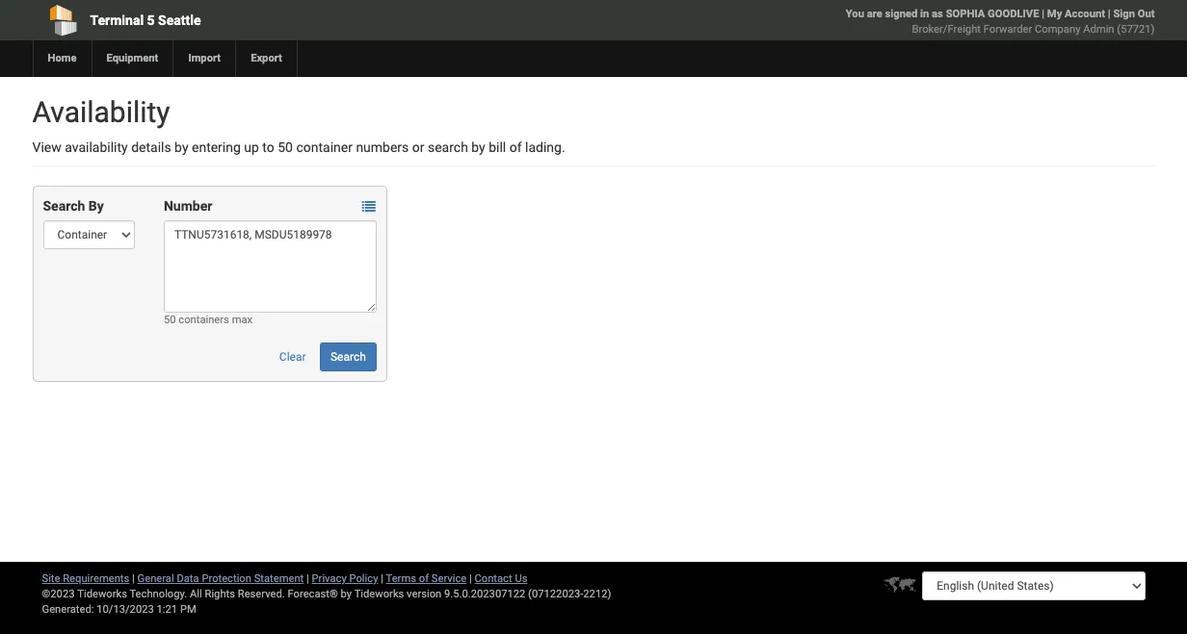 Task type: describe. For each thing, give the bounding box(es) containing it.
pm
[[180, 604, 196, 617]]

site requirements link
[[42, 573, 129, 586]]

equipment link
[[91, 40, 173, 77]]

| up 9.5.0.202307122
[[469, 573, 472, 586]]

view availability details by entering up to 50 container numbers or search by bill of lading.
[[32, 140, 565, 155]]

lading.
[[525, 140, 565, 155]]

rights
[[205, 589, 235, 601]]

are
[[867, 8, 882, 20]]

contact us link
[[475, 573, 527, 586]]

up
[[244, 140, 259, 155]]

reserved.
[[238, 589, 285, 601]]

1:21
[[157, 604, 177, 617]]

policy
[[349, 573, 378, 586]]

availability
[[65, 140, 128, 155]]

search button
[[320, 343, 377, 372]]

you
[[846, 8, 864, 20]]

my
[[1047, 8, 1062, 20]]

statement
[[254, 573, 304, 586]]

terminal 5 seattle
[[90, 13, 201, 28]]

data
[[177, 573, 199, 586]]

0 horizontal spatial by
[[175, 140, 188, 155]]

privacy
[[312, 573, 347, 586]]

search for search by
[[43, 198, 85, 214]]

out
[[1138, 8, 1155, 20]]

service
[[431, 573, 467, 586]]

by
[[88, 198, 104, 214]]

generated:
[[42, 604, 94, 617]]

view
[[32, 140, 61, 155]]

Number text field
[[164, 221, 377, 313]]

max
[[232, 314, 253, 327]]

| left sign
[[1108, 8, 1111, 20]]

contact
[[475, 573, 512, 586]]

show list image
[[362, 201, 376, 214]]

details
[[131, 140, 171, 155]]

container
[[296, 140, 353, 155]]

as
[[932, 8, 943, 20]]

availability
[[32, 95, 170, 129]]

export
[[251, 52, 282, 65]]

protection
[[202, 573, 251, 586]]

or
[[412, 140, 424, 155]]

equipment
[[106, 52, 158, 65]]

broker/freight
[[912, 23, 981, 36]]

general data protection statement link
[[137, 573, 304, 586]]

clear button
[[269, 343, 317, 372]]

10/13/2023
[[97, 604, 154, 617]]

forwarder
[[983, 23, 1032, 36]]

general
[[137, 573, 174, 586]]

9.5.0.202307122
[[444, 589, 525, 601]]

site
[[42, 573, 60, 586]]

1 horizontal spatial of
[[509, 140, 522, 155]]

forecast®
[[288, 589, 338, 601]]

0 vertical spatial 50
[[278, 140, 293, 155]]

sign
[[1113, 8, 1135, 20]]

company
[[1035, 23, 1081, 36]]



Task type: locate. For each thing, give the bounding box(es) containing it.
search
[[43, 198, 85, 214], [330, 351, 366, 364]]

by left bill
[[471, 140, 485, 155]]

of up version
[[419, 573, 429, 586]]

import
[[188, 52, 221, 65]]

version
[[407, 589, 442, 601]]

sign out link
[[1113, 8, 1155, 20]]

0 vertical spatial search
[[43, 198, 85, 214]]

number
[[164, 198, 212, 214]]

2 horizontal spatial by
[[471, 140, 485, 155]]

50 right to
[[278, 140, 293, 155]]

1 vertical spatial search
[[330, 351, 366, 364]]

terms
[[386, 573, 416, 586]]

entering
[[192, 140, 241, 155]]

site requirements | general data protection statement | privacy policy | terms of service | contact us ©2023 tideworks technology. all rights reserved. forecast® by tideworks version 9.5.0.202307122 (07122023-2212) generated: 10/13/2023 1:21 pm
[[42, 573, 611, 617]]

0 horizontal spatial search
[[43, 198, 85, 214]]

by right details
[[175, 140, 188, 155]]

search by
[[43, 198, 104, 214]]

terminal 5 seattle link
[[32, 0, 483, 40]]

1 horizontal spatial search
[[330, 351, 366, 364]]

0 horizontal spatial of
[[419, 573, 429, 586]]

numbers
[[356, 140, 409, 155]]

goodlive
[[988, 8, 1039, 20]]

| up tideworks
[[381, 573, 383, 586]]

of
[[509, 140, 522, 155], [419, 573, 429, 586]]

us
[[515, 573, 527, 586]]

signed
[[885, 8, 918, 20]]

by inside site requirements | general data protection statement | privacy policy | terms of service | contact us ©2023 tideworks technology. all rights reserved. forecast® by tideworks version 9.5.0.202307122 (07122023-2212) generated: 10/13/2023 1:21 pm
[[341, 589, 352, 601]]

search right clear button
[[330, 351, 366, 364]]

search for search
[[330, 351, 366, 364]]

home
[[48, 52, 77, 65]]

0 horizontal spatial 50
[[164, 314, 176, 327]]

5
[[147, 13, 155, 28]]

requirements
[[63, 573, 129, 586]]

terminal
[[90, 13, 144, 28]]

import link
[[173, 40, 235, 77]]

clear
[[279, 351, 306, 364]]

technology.
[[130, 589, 187, 601]]

(57721)
[[1117, 23, 1155, 36]]

search inside button
[[330, 351, 366, 364]]

admin
[[1083, 23, 1114, 36]]

50 left containers
[[164, 314, 176, 327]]

|
[[1042, 8, 1045, 20], [1108, 8, 1111, 20], [132, 573, 135, 586], [306, 573, 309, 586], [381, 573, 383, 586], [469, 573, 472, 586]]

of inside site requirements | general data protection statement | privacy policy | terms of service | contact us ©2023 tideworks technology. all rights reserved. forecast® by tideworks version 9.5.0.202307122 (07122023-2212) generated: 10/13/2023 1:21 pm
[[419, 573, 429, 586]]

search
[[428, 140, 468, 155]]

| up forecast®
[[306, 573, 309, 586]]

1 vertical spatial of
[[419, 573, 429, 586]]

seattle
[[158, 13, 201, 28]]

all
[[190, 589, 202, 601]]

of right bill
[[509, 140, 522, 155]]

1 horizontal spatial by
[[341, 589, 352, 601]]

| left "my"
[[1042, 8, 1045, 20]]

account
[[1065, 8, 1105, 20]]

50 containers max
[[164, 314, 253, 327]]

to
[[262, 140, 274, 155]]

tideworks
[[354, 589, 404, 601]]

2212)
[[583, 589, 611, 601]]

by down "privacy policy" 'link'
[[341, 589, 352, 601]]

0 vertical spatial of
[[509, 140, 522, 155]]

(07122023-
[[528, 589, 583, 601]]

©2023 tideworks
[[42, 589, 127, 601]]

privacy policy link
[[312, 573, 378, 586]]

my account link
[[1047, 8, 1105, 20]]

search left by
[[43, 198, 85, 214]]

bill
[[489, 140, 506, 155]]

terms of service link
[[386, 573, 467, 586]]

by
[[175, 140, 188, 155], [471, 140, 485, 155], [341, 589, 352, 601]]

50
[[278, 140, 293, 155], [164, 314, 176, 327]]

you are signed in as sophia goodlive | my account | sign out broker/freight forwarder company admin (57721)
[[846, 8, 1155, 36]]

in
[[920, 8, 929, 20]]

sophia
[[946, 8, 985, 20]]

1 vertical spatial 50
[[164, 314, 176, 327]]

1 horizontal spatial 50
[[278, 140, 293, 155]]

export link
[[235, 40, 297, 77]]

containers
[[179, 314, 229, 327]]

home link
[[32, 40, 91, 77]]

| left the general
[[132, 573, 135, 586]]



Task type: vqa. For each thing, say whether or not it's contained in the screenshot.
the Site Requirements | General Data Protection Statement | Privacy Policy | Terms of Service | Contact Us ©2023 Tideworks Technology. All Rights Reserved. Forecast® by Tideworks version 9.5.0.202307122 (07122023-2212) Generated: 10/13/2023 2:17 PM
no



